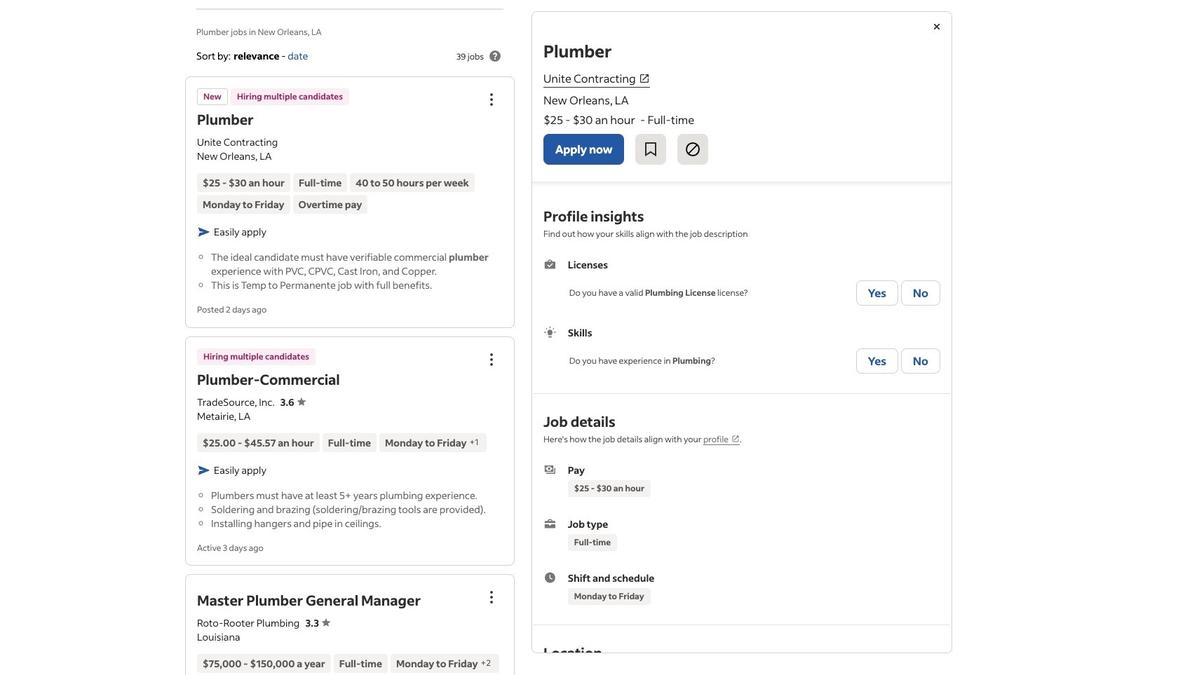 Task type: describe. For each thing, give the bounding box(es) containing it.
skills group
[[544, 326, 941, 377]]

job actions for master plumber general manager is collapsed image
[[483, 589, 500, 606]]

3.6 out of five stars rating image
[[280, 395, 306, 409]]

close job details image
[[929, 18, 946, 35]]

job actions for plumber-commercial is collapsed image
[[483, 351, 500, 368]]

pay group
[[544, 463, 941, 500]]

not interested image
[[685, 141, 702, 158]]

licenses group
[[544, 257, 941, 309]]

unite contracting (opens in a new tab) image
[[639, 73, 650, 84]]

job actions for plumber is collapsed image
[[483, 91, 500, 108]]



Task type: vqa. For each thing, say whether or not it's contained in the screenshot.
Job actions for Plumber-Commercial is collapsed "image"
yes



Task type: locate. For each thing, give the bounding box(es) containing it.
3.3 out of five stars rating image
[[305, 616, 330, 630]]

save this job image
[[643, 141, 660, 158]]

job type group
[[544, 517, 941, 554]]

help icon image
[[487, 48, 504, 65]]

job preferences (opens in a new window) image
[[732, 435, 740, 443]]

shift and schedule group
[[544, 571, 941, 608]]



